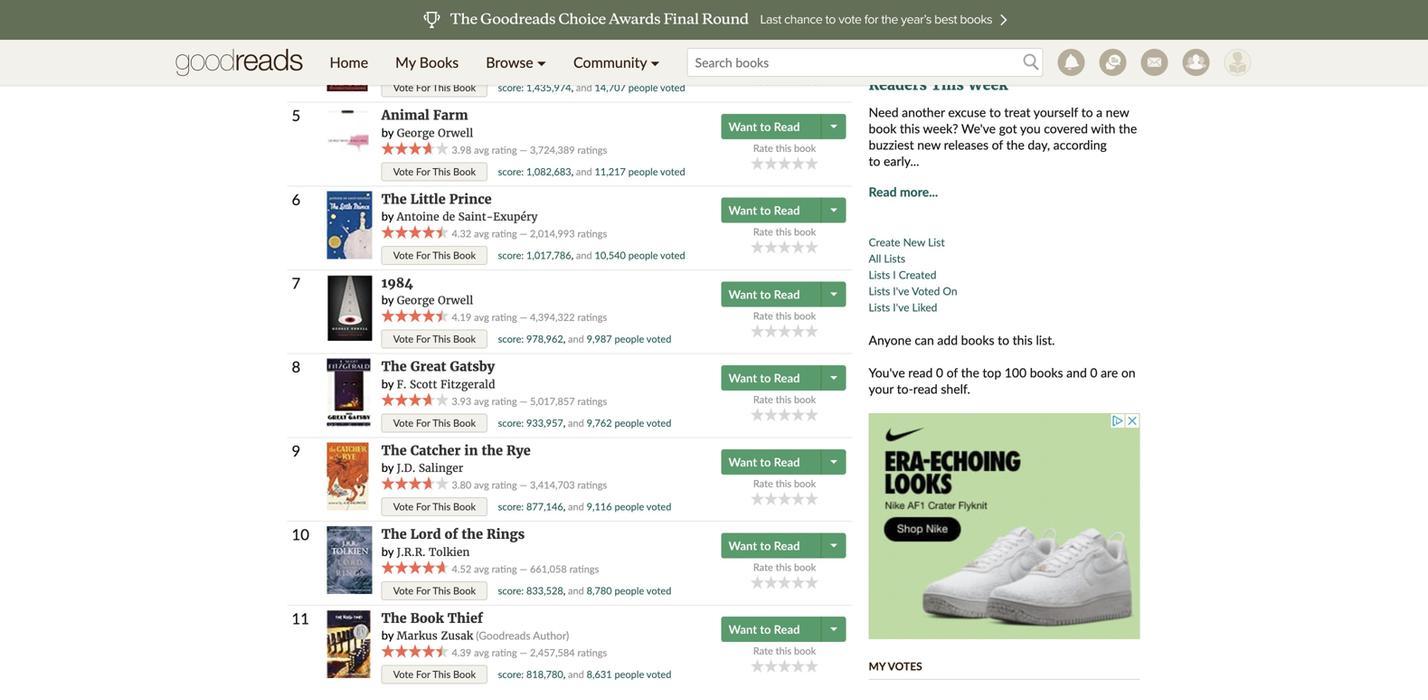 Task type: describe. For each thing, give the bounding box(es) containing it.
this for 6
[[776, 226, 792, 238]]

rate for 6
[[753, 226, 773, 238]]

releases
[[944, 137, 989, 153]]

rating for 5
[[492, 144, 517, 156]]

the diary of a young girl by anne frank
[[381, 23, 549, 56]]

the lord of the rings link
[[381, 527, 525, 543]]

animal farm image
[[327, 107, 369, 175]]

3.98 avg rating — 3,724,389 ratings
[[449, 144, 607, 156]]

book for 6
[[794, 226, 816, 238]]

scott
[[410, 378, 437, 392]]

— for 9
[[520, 479, 528, 491]]

the catcher in the rye by j.d. salinger
[[381, 443, 531, 475]]

friend requests image
[[1183, 49, 1210, 76]]

933,957
[[526, 417, 563, 429]]

got
[[999, 121, 1017, 136]]

home link
[[316, 40, 382, 85]]

Search for books to add to your shelves search field
[[687, 48, 1043, 77]]

6 for 6 new books recommended by readers this week
[[869, 60, 879, 78]]

▾ for community ▾
[[651, 53, 660, 71]]

the inside you've read 0           of             the top 100           books             and 0 are on your to-read shelf.
[[961, 365, 979, 381]]

1 0 from the left
[[936, 365, 943, 381]]

read for 9
[[774, 455, 800, 469]]

vote for this book for 9
[[393, 501, 476, 513]]

book for 7
[[794, 310, 816, 322]]

this for 4
[[433, 81, 451, 94]]

6 for 6
[[292, 190, 301, 208]]

score: for 7
[[498, 333, 524, 345]]

score: 877,146 link
[[498, 501, 563, 513]]

saint-
[[458, 210, 493, 224]]

lists down lists i created 'link'
[[869, 285, 890, 298]]

voted for 5
[[660, 165, 685, 178]]

lists up the i
[[884, 252, 906, 265]]

liked
[[912, 301, 937, 314]]

and for 11
[[568, 668, 584, 681]]

test dummy image
[[1224, 49, 1251, 76]]

book for 10
[[453, 585, 476, 597]]

new for 6
[[883, 60, 915, 78]]

4.52
[[452, 563, 472, 575]]

1,017,786
[[526, 249, 571, 261]]

1984 link
[[381, 275, 413, 291]]

rate for 4
[[753, 58, 773, 70]]

by inside 1984 by george orwell
[[381, 293, 394, 307]]

on
[[943, 285, 958, 298]]

3,724,389
[[530, 144, 575, 156]]

notifications image
[[1058, 49, 1085, 76]]

avg for 7
[[474, 311, 489, 324]]

lists up anyone
[[869, 301, 890, 314]]

9
[[292, 442, 301, 460]]

score: 818,780 , and 8,631 people voted
[[498, 668, 671, 681]]

14,707 people voted link
[[595, 81, 685, 94]]

book for 11
[[794, 645, 816, 657]]

rate this book for 11
[[753, 645, 816, 657]]

another
[[902, 105, 945, 120]]

want to read button for 10
[[721, 533, 824, 559]]

little
[[410, 191, 446, 207]]

animal farm heading
[[381, 107, 468, 124]]

my votes
[[869, 660, 922, 673]]

the down the got
[[1006, 137, 1025, 153]]

inbox image
[[1141, 49, 1168, 76]]

3.80
[[452, 479, 472, 491]]

voted
[[912, 285, 940, 298]]

6 new books recommended by readers this week link
[[869, 60, 1140, 94]]

book inside the book thief by markus zusak (goodreads author)
[[410, 610, 444, 627]]

community ▾
[[574, 53, 660, 71]]

11,217
[[595, 165, 626, 178]]

vote for this book for 8
[[393, 417, 476, 429]]

my for my votes
[[869, 660, 886, 673]]

by inside the catcher in the rye by j.d. salinger
[[381, 461, 394, 475]]

george inside 1984 by george orwell
[[397, 294, 435, 308]]

score: for 5
[[498, 165, 524, 178]]

1 horizontal spatial new
[[1106, 105, 1129, 120]]

and for 8
[[568, 417, 584, 429]]

vote for this book for 11
[[393, 668, 476, 681]]

2 i've from the top
[[893, 301, 910, 314]]

markus
[[397, 629, 438, 643]]

this for 10
[[433, 585, 451, 597]]

4
[[292, 22, 301, 41]]

exupéry
[[493, 210, 538, 224]]

this for 9
[[776, 477, 792, 490]]

want to read button for 4
[[721, 30, 824, 55]]

people for 7
[[615, 333, 644, 345]]

lists i've voted on link
[[869, 285, 958, 298]]

fitzgerald
[[440, 378, 495, 392]]

the little prince by antoine de saint-exupéry
[[381, 191, 538, 224]]

the great gatsby heading
[[381, 359, 495, 375]]

4.32 avg rating — 2,014,993 ratings
[[449, 227, 607, 240]]

want to read for 9
[[729, 455, 800, 469]]

11
[[292, 610, 309, 628]]

people for 6
[[628, 249, 658, 261]]

by inside 6 new books recommended by readers this week
[[1080, 60, 1098, 78]]

orwell inside 1984 by george orwell
[[438, 294, 473, 308]]

this for 8
[[433, 417, 451, 429]]

books inside you've read 0           of             the top 100           books             and 0 are on your to-read shelf.
[[1030, 365, 1063, 381]]

the inside the lord of the rings by j.r.r. tolkien
[[462, 527, 483, 543]]

j.d. salinger link
[[397, 461, 463, 475]]

8
[[292, 358, 301, 376]]

farm
[[433, 107, 468, 124]]

8,780 people voted link
[[587, 585, 671, 597]]

this for 6
[[433, 249, 451, 261]]

— for 4
[[520, 60, 528, 72]]

rate for 7
[[753, 310, 773, 322]]

score: 1,017,786 , and 10,540 people voted
[[498, 249, 685, 261]]

this for 8
[[776, 394, 792, 406]]

score: for 6
[[498, 249, 524, 261]]

of inside the diary of a young girl by anne frank
[[450, 23, 463, 40]]

and for 7
[[568, 333, 584, 345]]

the for 4
[[381, 23, 407, 40]]

to for 7
[[760, 287, 771, 302]]

gatsby
[[450, 359, 495, 375]]

this for 5
[[433, 165, 451, 178]]

score: 877,146 , and 9,116 people voted
[[498, 501, 671, 513]]

catcher
[[410, 443, 461, 459]]

rate for 5
[[753, 142, 773, 154]]

we've
[[961, 121, 996, 136]]

read for 5
[[774, 119, 800, 134]]

anyone
[[869, 333, 912, 348]]

a inside the diary of a young girl by anne frank
[[467, 23, 474, 40]]

6 new books recommended by readers this week
[[869, 60, 1098, 94]]

1984 image
[[327, 275, 372, 341]]

the for 8
[[381, 359, 407, 375]]

day, according
[[1028, 137, 1107, 153]]

the for 9
[[381, 443, 407, 459]]

8,780
[[587, 585, 612, 597]]

the book thief image
[[327, 610, 371, 678]]

buzziest
[[869, 137, 914, 153]]

978,962
[[526, 333, 563, 345]]

excuse
[[948, 105, 986, 120]]

the lord of the rings heading
[[381, 527, 525, 543]]

by inside animal farm by george orwell
[[381, 125, 394, 140]]

read for 11
[[774, 622, 800, 637]]

for for 11
[[416, 668, 430, 681]]

3,600,458
[[530, 60, 575, 72]]

4.19 avg rating — 3,600,458 ratings
[[449, 60, 607, 72]]

rings
[[487, 527, 525, 543]]

covered
[[1044, 121, 1088, 136]]

orwell inside animal farm by george orwell
[[438, 126, 473, 140]]

score: 978,962 link
[[498, 333, 563, 345]]

by inside the little prince by antoine de saint-exupéry
[[381, 209, 394, 223]]

score: 933,957 , and 9,762 people voted
[[498, 417, 671, 429]]

for for 8
[[416, 417, 430, 429]]

5,017,857
[[530, 395, 575, 407]]

the little prince image
[[327, 191, 372, 259]]

vote for this book for 4
[[393, 81, 476, 94]]

rate for 8
[[753, 394, 773, 406]]

vote for 9
[[393, 501, 414, 513]]

14,707
[[595, 81, 626, 94]]

rate for 11
[[753, 645, 773, 657]]

j.d.
[[397, 461, 415, 475]]

to for 10
[[760, 539, 771, 553]]

the for 11
[[381, 610, 407, 627]]

to-
[[897, 381, 913, 397]]

read more...
[[869, 184, 938, 200]]

vote for 10
[[393, 585, 414, 597]]

more...
[[900, 184, 938, 200]]

— for 10
[[520, 563, 528, 575]]

book for 8
[[453, 417, 476, 429]]

you've read 0           of             the top 100           books             and 0 are on your to-read shelf.
[[869, 365, 1136, 397]]

j.r.r. tolkien link
[[397, 545, 470, 559]]

f.
[[397, 378, 407, 392]]

— for 7
[[520, 311, 528, 324]]

want to read for 5
[[729, 119, 800, 134]]

vote for 11
[[393, 668, 414, 681]]

lord
[[410, 527, 441, 543]]

4.19 for 7
[[452, 311, 472, 324]]

want to read for 4
[[729, 35, 800, 50]]

for for 6
[[416, 249, 430, 261]]

the right with
[[1119, 121, 1137, 136]]

the catcher in the rye image
[[327, 443, 369, 511]]

, for 5
[[571, 165, 574, 178]]

people for 11
[[615, 668, 644, 681]]

voted for 9
[[647, 501, 671, 513]]

want to read button for 7
[[721, 282, 824, 307]]

the great gatsby by f. scott fitzgerald
[[381, 359, 495, 392]]

this inside need another excuse to treat yourself to a new book this week? we've got you covered with the buzziest new releases of the day, according to early...
[[900, 121, 920, 136]]

with
[[1091, 121, 1116, 136]]

the diary of a young girl image
[[327, 23, 368, 91]]

george orwell link for 7
[[397, 294, 473, 308]]

the diary of a young girl link
[[381, 23, 549, 40]]

ratings for 10
[[570, 563, 599, 575]]

9,762 people voted link
[[587, 417, 671, 429]]

score: 833,528 , and 8,780 people voted
[[498, 585, 671, 597]]

by inside the great gatsby by f. scott fitzgerald
[[381, 377, 394, 391]]

rye
[[507, 443, 531, 459]]



Task type: locate. For each thing, give the bounding box(es) containing it.
1984 heading
[[381, 275, 413, 291]]

anne
[[397, 42, 425, 56]]

by
[[381, 41, 394, 56], [1080, 60, 1098, 78], [381, 125, 394, 140], [381, 209, 394, 223], [381, 293, 394, 307], [381, 377, 394, 391], [381, 461, 394, 475], [381, 544, 394, 559], [381, 628, 394, 643]]

you
[[1020, 121, 1041, 136]]

0 horizontal spatial 6
[[292, 190, 301, 208]]

for up lord
[[416, 501, 430, 513]]

by down animal
[[381, 125, 394, 140]]

books
[[961, 333, 995, 348], [1030, 365, 1063, 381]]

great
[[410, 359, 446, 375]]

6 for from the top
[[416, 501, 430, 513]]

want for 8
[[729, 371, 757, 385]]

5 rate this book from the top
[[753, 394, 816, 406]]

1 4.19 from the top
[[452, 60, 472, 72]]

score: 978,962 , and 9,987 people voted
[[498, 333, 671, 345]]

voted right 11,217
[[660, 165, 685, 178]]

voted right 10,540
[[660, 249, 685, 261]]

zusak
[[441, 629, 473, 643]]

the book thief by markus zusak (goodreads author)
[[381, 610, 569, 643]]

avg for 8
[[474, 395, 489, 407]]

vote for this book up the book thief link
[[393, 585, 476, 597]]

diary
[[410, 23, 446, 40]]

vote for this book up the great gatsby heading
[[393, 333, 476, 345]]

a inside need another excuse to treat yourself to a new book this week? we've got you covered with the buzziest new releases of the day, according to early...
[[1096, 105, 1103, 120]]

the catcher in the rye link
[[381, 443, 531, 459]]

voted right 8,631
[[647, 668, 671, 681]]

4 want to read from the top
[[729, 287, 800, 302]]

for for 7
[[416, 333, 430, 345]]

avg right 3.93
[[474, 395, 489, 407]]

1 rate this book from the top
[[753, 58, 816, 70]]

my group discussions image
[[1099, 49, 1127, 76]]

, for 4
[[571, 81, 574, 94]]

3,414,703
[[530, 479, 575, 491]]

this up the book thief link
[[433, 585, 451, 597]]

▾ inside community ▾ dropdown button
[[651, 53, 660, 71]]

shelf.
[[941, 381, 970, 397]]

avg down saint-
[[474, 227, 489, 240]]

vote down f.
[[393, 417, 414, 429]]

score: down 4.19 avg rating — 4,394,322 ratings
[[498, 333, 524, 345]]

0 vertical spatial 4.19
[[452, 60, 472, 72]]

people for 4
[[628, 81, 658, 94]]

my left votes
[[869, 660, 886, 673]]

8 for from the top
[[416, 668, 430, 681]]

book up farm
[[453, 81, 476, 94]]

vote for this book up the little prince link
[[393, 165, 476, 178]]

george orwell link down animal farm link
[[397, 126, 473, 140]]

1 — from the top
[[520, 60, 528, 72]]

1 want to read from the top
[[729, 35, 800, 50]]

6 score: from the top
[[498, 501, 524, 513]]

0 horizontal spatial ▾
[[537, 53, 546, 71]]

3 rate from the top
[[753, 226, 773, 238]]

1 orwell from the top
[[438, 126, 473, 140]]

avg down the diary of a young girl by anne frank
[[474, 60, 489, 72]]

the little prince link
[[381, 191, 492, 207]]

book for 8
[[794, 394, 816, 406]]

vote for this book link up the book thief link
[[381, 581, 488, 600]]

0 vertical spatial 6
[[869, 60, 879, 78]]

this up the lord of the rings heading at the left bottom of page
[[433, 501, 451, 513]]

menu
[[316, 40, 673, 85]]

this up excuse at the top of page
[[931, 76, 964, 94]]

1 horizontal spatial ▾
[[651, 53, 660, 71]]

1 ▾ from the left
[[537, 53, 546, 71]]

10,540
[[595, 249, 626, 261]]

1 vertical spatial i've
[[893, 301, 910, 314]]

1 horizontal spatial a
[[1096, 105, 1103, 120]]

my
[[395, 53, 416, 71], [869, 660, 886, 673]]

7 for from the top
[[416, 585, 430, 597]]

girl
[[524, 23, 549, 40]]

ratings up '9,762'
[[578, 395, 607, 407]]

for for 5
[[416, 165, 430, 178]]

people right 14,707
[[628, 81, 658, 94]]

the
[[1119, 121, 1137, 136], [1006, 137, 1025, 153], [961, 365, 979, 381], [482, 443, 503, 459], [462, 527, 483, 543]]

avg for 11
[[474, 647, 489, 659]]

for up 1984 by george orwell
[[416, 249, 430, 261]]

book down 3.93
[[453, 417, 476, 429]]

rate this book for 9
[[753, 477, 816, 490]]

100
[[1005, 365, 1027, 381]]

book for 6
[[453, 249, 476, 261]]

score: 1,435,974 , and 14,707 people voted
[[498, 81, 685, 94]]

book for 4
[[453, 81, 476, 94]]

1 horizontal spatial 0
[[1090, 365, 1098, 381]]

1 vertical spatial new
[[917, 137, 941, 153]]

2 rate this book from the top
[[753, 142, 816, 154]]

vote for this book link for 4
[[381, 78, 488, 97]]

new left list at the right top
[[903, 236, 925, 249]]

1 vertical spatial a
[[1096, 105, 1103, 120]]

0 vertical spatial books
[[961, 333, 995, 348]]

4.19
[[452, 60, 472, 72], [452, 311, 472, 324]]

this for 10
[[776, 561, 792, 573]]

want for 5
[[729, 119, 757, 134]]

by left anne
[[381, 41, 394, 56]]

4 vote for this book link from the top
[[381, 330, 488, 349]]

book for 9
[[453, 501, 476, 513]]

of inside the lord of the rings by j.r.r. tolkien
[[445, 527, 458, 543]]

ratings up score: 1,082,683 , and 11,217 people voted
[[578, 144, 607, 156]]

score: down 4.39 avg rating — 2,457,584 ratings
[[498, 668, 524, 681]]

by left markus
[[381, 628, 394, 643]]

people for 5
[[628, 165, 658, 178]]

2 — from the top
[[520, 144, 528, 156]]

1 george orwell link from the top
[[397, 126, 473, 140]]

vote for this book up catcher
[[393, 417, 476, 429]]

— for 5
[[520, 144, 528, 156]]

by left my group discussions image
[[1080, 60, 1098, 78]]

1 george from the top
[[397, 126, 435, 140]]

for up little
[[416, 165, 430, 178]]

6 vote from the top
[[393, 501, 414, 513]]

score: for 10
[[498, 585, 524, 597]]

1 vertical spatial 4.19
[[452, 311, 472, 324]]

2 0 from the left
[[1090, 365, 1098, 381]]

this
[[931, 76, 964, 94], [433, 81, 451, 94], [433, 165, 451, 178], [433, 249, 451, 261], [433, 333, 451, 345], [433, 417, 451, 429], [433, 501, 451, 513], [433, 585, 451, 597], [433, 668, 451, 681]]

read for 8
[[774, 371, 800, 385]]

7 avg from the top
[[474, 563, 489, 575]]

1 want to read button from the top
[[721, 30, 824, 55]]

6 inside 6 new books recommended by readers this week
[[869, 60, 879, 78]]

1 vertical spatial new
[[903, 236, 925, 249]]

5 want to read button from the top
[[721, 365, 824, 391]]

books
[[420, 53, 459, 71], [919, 60, 963, 78]]

book down 4.32
[[453, 249, 476, 261]]

avg
[[474, 60, 489, 72], [474, 144, 489, 156], [474, 227, 489, 240], [474, 311, 489, 324], [474, 395, 489, 407], [474, 479, 489, 491], [474, 563, 489, 575], [474, 647, 489, 659]]

—
[[520, 60, 528, 72], [520, 144, 528, 156], [520, 227, 528, 240], [520, 311, 528, 324], [520, 395, 528, 407], [520, 479, 528, 491], [520, 563, 528, 575], [520, 647, 528, 659]]

vote for this book link down 4.32
[[381, 246, 488, 265]]

0 vertical spatial new
[[883, 60, 915, 78]]

and for 4
[[576, 81, 592, 94]]

want for 9
[[729, 455, 757, 469]]

3 want to read button from the top
[[721, 198, 824, 223]]

1 horizontal spatial books
[[919, 60, 963, 78]]

8,631
[[587, 668, 612, 681]]

want to read button for 11
[[721, 617, 824, 642]]

— up 'score: 818,780' link
[[520, 647, 528, 659]]

0 vertical spatial my
[[395, 53, 416, 71]]

4.19 down the "frank"
[[452, 60, 472, 72]]

2 the from the top
[[381, 191, 407, 207]]

7 vote for this book link from the top
[[381, 581, 488, 600]]

by inside the diary of a young girl by anne frank
[[381, 41, 394, 56]]

recommended
[[968, 60, 1076, 78]]

rate this book for 5
[[753, 142, 816, 154]]

need another excuse to treat yourself to a new book this week? we've got you covered with the buzziest new releases of the day, according to early...
[[869, 105, 1137, 169]]

vote for this book link for 7
[[381, 330, 488, 349]]

0 vertical spatial george
[[397, 126, 435, 140]]

the inside the little prince by antoine de saint-exupéry
[[381, 191, 407, 207]]

0 vertical spatial a
[[467, 23, 474, 40]]

5 the from the top
[[381, 527, 407, 543]]

the inside the great gatsby by f. scott fitzgerald
[[381, 359, 407, 375]]

and inside you've read 0           of             the top 100           books             and 0 are on your to-read shelf.
[[1067, 365, 1087, 381]]

this for 7
[[776, 310, 792, 322]]

on
[[1121, 365, 1136, 381]]

— down exupéry
[[520, 227, 528, 240]]

6 want from the top
[[729, 455, 757, 469]]

and left '9,116'
[[568, 501, 584, 513]]

rate this book for 6
[[753, 226, 816, 238]]

want to read button for 6
[[721, 198, 824, 223]]

this for 11
[[776, 645, 792, 657]]

1 for from the top
[[416, 81, 430, 94]]

0 horizontal spatial new
[[917, 137, 941, 153]]

the inside the book thief by markus zusak (goodreads author)
[[381, 610, 407, 627]]

vote for this book link up lord
[[381, 498, 488, 517]]

and left 10,540
[[576, 249, 592, 261]]

5 want from the top
[[729, 371, 757, 385]]

5 vote from the top
[[393, 417, 414, 429]]

ratings for 8
[[578, 395, 607, 407]]

3 the from the top
[[381, 359, 407, 375]]

0 horizontal spatial 0
[[936, 365, 943, 381]]

2 ▾ from the left
[[651, 53, 660, 71]]

the catcher in the rye heading
[[381, 443, 531, 459]]

0 horizontal spatial books
[[420, 53, 459, 71]]

7 vote for this book from the top
[[393, 585, 476, 597]]

7 want to read from the top
[[729, 539, 800, 553]]

8 rating from the top
[[492, 647, 517, 659]]

voted right 9,987
[[647, 333, 671, 345]]

add
[[937, 333, 958, 348]]

new inside create new list all lists lists i created lists i've voted on lists i've liked
[[903, 236, 925, 249]]

5 avg from the top
[[474, 395, 489, 407]]

list
[[928, 236, 945, 249]]

the book thief heading
[[381, 610, 483, 627]]

7 vote from the top
[[393, 585, 414, 597]]

the great gatsby link
[[381, 359, 495, 375]]

1 vertical spatial orwell
[[438, 294, 473, 308]]

the up markus
[[381, 610, 407, 627]]

vote for this book up lord
[[393, 501, 476, 513]]

5 rating from the top
[[492, 395, 517, 407]]

vote
[[393, 81, 414, 94], [393, 165, 414, 178], [393, 249, 414, 261], [393, 333, 414, 345], [393, 417, 414, 429], [393, 501, 414, 513], [393, 585, 414, 597], [393, 668, 414, 681]]

and for 5
[[576, 165, 592, 178]]

read
[[908, 365, 933, 381], [913, 381, 938, 397]]

young
[[478, 23, 520, 40]]

the inside the catcher in the rye by j.d. salinger
[[482, 443, 503, 459]]

vote for 8
[[393, 417, 414, 429]]

book for 11
[[453, 668, 476, 681]]

7 rating from the top
[[492, 563, 517, 575]]

▾ inside browse ▾ dropdown button
[[537, 53, 546, 71]]

want for 6
[[729, 203, 757, 218]]

2 rate from the top
[[753, 142, 773, 154]]

voted for 10
[[647, 585, 671, 597]]

the little prince heading
[[381, 191, 492, 207]]

the up tolkien
[[462, 527, 483, 543]]

new
[[1106, 105, 1129, 120], [917, 137, 941, 153]]

5 score: from the top
[[498, 417, 524, 429]]

i've down lists i created 'link'
[[893, 285, 910, 298]]

voted for 7
[[647, 333, 671, 345]]

people right 9,987
[[615, 333, 644, 345]]

rate
[[753, 58, 773, 70], [753, 142, 773, 154], [753, 226, 773, 238], [753, 310, 773, 322], [753, 394, 773, 406], [753, 477, 773, 490], [753, 561, 773, 573], [753, 645, 773, 657]]

2 vote for this book link from the top
[[381, 162, 488, 181]]

avg for 5
[[474, 144, 489, 156]]

score: down 3.93 avg rating — 5,017,857 ratings
[[498, 417, 524, 429]]

score: 833,528 link
[[498, 585, 563, 597]]

the great gatsby image
[[327, 359, 371, 427]]

9,987
[[587, 333, 612, 345]]

this down my books
[[433, 81, 451, 94]]

and for 9
[[568, 501, 584, 513]]

vote for this book link down 4.39
[[381, 665, 488, 684]]

5 — from the top
[[520, 395, 528, 407]]

want to read for 7
[[729, 287, 800, 302]]

4 rate this book from the top
[[753, 310, 816, 322]]

book down 3.98 at left
[[453, 165, 476, 178]]

frank
[[428, 42, 460, 56]]

the lord of the rings image
[[327, 527, 372, 594]]

— up score: 1,435,974 "link"
[[520, 60, 528, 72]]

6 rate this book from the top
[[753, 477, 816, 490]]

of inside you've read 0           of             the top 100           books             and 0 are on your to-read shelf.
[[947, 365, 958, 381]]

1984 by george orwell
[[381, 275, 473, 308]]

1 vertical spatial books
[[1030, 365, 1063, 381]]

3 vote for this book link from the top
[[381, 246, 488, 265]]

vote for 6
[[393, 249, 414, 261]]

5 rate from the top
[[753, 394, 773, 406]]

score: 1,017,786 link
[[498, 249, 571, 261]]

want to read for 8
[[729, 371, 800, 385]]

6 rating from the top
[[492, 479, 517, 491]]

this down markus zusak link on the left bottom of the page
[[433, 668, 451, 681]]

rating down (goodreads
[[492, 647, 517, 659]]

vote for this book for 6
[[393, 249, 476, 261]]

the book thief link
[[381, 610, 483, 627]]

3 vote from the top
[[393, 249, 414, 261]]

my books
[[395, 53, 459, 71]]

by left f.
[[381, 377, 394, 391]]

1 the from the top
[[381, 23, 407, 40]]

0 horizontal spatial my
[[395, 53, 416, 71]]

1 i've from the top
[[893, 285, 910, 298]]

0 vertical spatial george orwell link
[[397, 126, 473, 140]]

2 want to read button from the top
[[721, 114, 824, 139]]

4.39
[[452, 647, 472, 659]]

7 want from the top
[[729, 539, 757, 553]]

the lord of the rings by j.r.r. tolkien
[[381, 527, 525, 559]]

voted right '9,762'
[[647, 417, 671, 429]]

people right 8,780
[[615, 585, 644, 597]]

the inside the catcher in the rye by j.d. salinger
[[381, 443, 407, 459]]

0 horizontal spatial a
[[467, 23, 474, 40]]

create
[[869, 236, 901, 249]]

menu containing home
[[316, 40, 673, 85]]

1984
[[381, 275, 413, 291]]

score: down the 4.52 avg rating — 661,058 ratings
[[498, 585, 524, 597]]

book
[[453, 81, 476, 94], [453, 165, 476, 178], [453, 249, 476, 261], [453, 333, 476, 345], [453, 417, 476, 429], [453, 501, 476, 513], [453, 585, 476, 597], [410, 610, 444, 627], [453, 668, 476, 681]]

i've
[[893, 285, 910, 298], [893, 301, 910, 314]]

3 for from the top
[[416, 249, 430, 261]]

advertisement region
[[869, 414, 1140, 640]]

community
[[574, 53, 647, 71]]

1 vertical spatial george orwell link
[[397, 294, 473, 308]]

browse
[[486, 53, 533, 71]]

read for 7
[[774, 287, 800, 302]]

5 want to read from the top
[[729, 371, 800, 385]]

new inside 6 new books recommended by readers this week
[[883, 60, 915, 78]]

prince
[[449, 191, 492, 207]]

j.r.r.
[[397, 545, 426, 559]]

ratings up score: 833,528 , and 8,780 people voted
[[570, 563, 599, 575]]

this for 7
[[433, 333, 451, 345]]

george inside animal farm by george orwell
[[397, 126, 435, 140]]

book
[[794, 58, 816, 70], [869, 121, 897, 136], [794, 142, 816, 154], [794, 226, 816, 238], [794, 310, 816, 322], [794, 394, 816, 406], [794, 477, 816, 490], [794, 561, 816, 573], [794, 645, 816, 657]]

score: down 3.98 avg rating — 3,724,389 ratings
[[498, 165, 524, 178]]

1 horizontal spatial my
[[869, 660, 886, 673]]

vote for this book link up the great gatsby heading
[[381, 330, 488, 349]]

4 want from the top
[[729, 287, 757, 302]]

for for 9
[[416, 501, 430, 513]]

and left '9,762'
[[568, 417, 584, 429]]

2 avg from the top
[[474, 144, 489, 156]]

vote for this book
[[393, 81, 476, 94], [393, 165, 476, 178], [393, 249, 476, 261], [393, 333, 476, 345], [393, 417, 476, 429], [393, 501, 476, 513], [393, 585, 476, 597], [393, 668, 476, 681]]

0 horizontal spatial books
[[961, 333, 995, 348]]

0 vertical spatial orwell
[[438, 126, 473, 140]]

vote for this book link for 5
[[381, 162, 488, 181]]

ratings for 6
[[578, 227, 607, 240]]

by inside the lord of the rings by j.r.r. tolkien
[[381, 544, 394, 559]]

3 vote for this book from the top
[[393, 249, 476, 261]]

score: 1,082,683 , and 11,217 people voted
[[498, 165, 685, 178]]

— for 6
[[520, 227, 528, 240]]

1 rating from the top
[[492, 60, 517, 72]]

5 for from the top
[[416, 417, 430, 429]]

and left 9,987
[[568, 333, 584, 345]]

to early...
[[869, 154, 919, 169]]

of
[[450, 23, 463, 40], [992, 137, 1003, 153], [947, 365, 958, 381], [445, 527, 458, 543]]

rating for 11
[[492, 647, 517, 659]]

avg right 4.39
[[474, 647, 489, 659]]

2 4.19 from the top
[[452, 311, 472, 324]]

vote for this book down my books
[[393, 81, 476, 94]]

7 rate this book from the top
[[753, 561, 816, 573]]

book up gatsby on the left bottom
[[453, 333, 476, 345]]

1 vertical spatial george
[[397, 294, 435, 308]]

1 want from the top
[[729, 35, 757, 50]]

3 — from the top
[[520, 227, 528, 240]]

people right 10,540
[[628, 249, 658, 261]]

— for 11
[[520, 647, 528, 659]]

833,528
[[526, 585, 563, 597]]

2 for from the top
[[416, 165, 430, 178]]

1 horizontal spatial 6
[[869, 60, 879, 78]]

score: down browse
[[498, 81, 524, 94]]

1 horizontal spatial books
[[1030, 365, 1063, 381]]

ratings up the score: 1,435,974 , and 14,707 people voted on the top of page
[[578, 60, 607, 72]]

book inside need another excuse to treat yourself to a new book this week? we've got you covered with the buzziest new releases of the day, according to early...
[[869, 121, 897, 136]]

avg for 9
[[474, 479, 489, 491]]

8 want to read from the top
[[729, 622, 800, 637]]

2 score: from the top
[[498, 165, 524, 178]]

vote down the j.r.r.
[[393, 585, 414, 597]]

george orwell link down 1984 link
[[397, 294, 473, 308]]

to
[[760, 35, 771, 50], [989, 105, 1001, 120], [1081, 105, 1093, 120], [760, 119, 771, 134], [760, 203, 771, 218], [760, 287, 771, 302], [998, 333, 1010, 348], [760, 371, 771, 385], [760, 455, 771, 469], [760, 539, 771, 553], [760, 622, 771, 637]]

browse ▾
[[486, 53, 546, 71]]

lists left the i
[[869, 268, 890, 282]]

2 want from the top
[[729, 119, 757, 134]]

4 want to read button from the top
[[721, 282, 824, 307]]

tolkien
[[429, 545, 470, 559]]

vote for this book for 10
[[393, 585, 476, 597]]

9,116 people voted link
[[587, 501, 671, 513]]

create new list all lists lists i created lists i've voted on lists i've liked
[[869, 236, 958, 314]]

rating for 10
[[492, 563, 517, 575]]

voted right 8,780
[[647, 585, 671, 597]]

vote for this book for 7
[[393, 333, 476, 345]]

books right 'add'
[[961, 333, 995, 348]]

, for 11
[[563, 668, 566, 681]]

vote for this book link up catcher
[[381, 414, 488, 433]]

, down 3,600,458
[[571, 81, 574, 94]]

3.93 avg rating — 5,017,857 ratings
[[449, 395, 607, 407]]

this inside 6 new books recommended by readers this week
[[931, 76, 964, 94]]

6 want to read button from the top
[[721, 449, 824, 475]]

0 vertical spatial i've
[[893, 285, 910, 298]]

my for my books
[[395, 53, 416, 71]]

8 vote from the top
[[393, 668, 414, 681]]

this for 9
[[433, 501, 451, 513]]

4 score: from the top
[[498, 333, 524, 345]]

8 rate this book from the top
[[753, 645, 816, 657]]

2 george from the top
[[397, 294, 435, 308]]

rate for 10
[[753, 561, 773, 573]]

3.80 avg rating — 3,414,703 ratings
[[449, 479, 607, 491]]

of inside need another excuse to treat yourself to a new book this week? we've got you covered with the buzziest new releases of the day, according to early...
[[992, 137, 1003, 153]]

4.19 for 4
[[452, 60, 472, 72]]

8 rate from the top
[[753, 645, 773, 657]]

want for 4
[[729, 35, 757, 50]]

people
[[628, 81, 658, 94], [628, 165, 658, 178], [628, 249, 658, 261], [615, 333, 644, 345], [615, 417, 644, 429], [615, 501, 644, 513], [615, 585, 644, 597], [615, 668, 644, 681]]

2 vote from the top
[[393, 165, 414, 178]]

8 want from the top
[[729, 622, 757, 637]]

4 rating from the top
[[492, 311, 517, 324]]

vote down markus
[[393, 668, 414, 681]]

2 orwell from the top
[[438, 294, 473, 308]]

6 vote for this book from the top
[[393, 501, 476, 513]]

10,540 people voted link
[[595, 249, 685, 261]]

vote for this book link for 8
[[381, 414, 488, 433]]

ratings for 7
[[578, 311, 607, 324]]

rating down exupéry
[[492, 227, 517, 240]]

1 avg from the top
[[474, 60, 489, 72]]

3 avg from the top
[[474, 227, 489, 240]]

vote for this book link down my books
[[381, 78, 488, 97]]

george orwell link for 5
[[397, 126, 473, 140]]

vote up lord
[[393, 501, 414, 513]]

rate this book for 10
[[753, 561, 816, 573]]

for up the book thief heading
[[416, 585, 430, 597]]

, down 4,394,322
[[563, 333, 566, 345]]

2 vote for this book from the top
[[393, 165, 476, 178]]

6 — from the top
[[520, 479, 528, 491]]

2 want to read from the top
[[729, 119, 800, 134]]

0 left are
[[1090, 365, 1098, 381]]

and left 8,631
[[568, 668, 584, 681]]

1 vertical spatial read
[[913, 381, 938, 397]]

avg right 3.98 at left
[[474, 144, 489, 156]]

avg up gatsby on the left bottom
[[474, 311, 489, 324]]

new up "need"
[[883, 60, 915, 78]]

, down the 661,058
[[563, 585, 566, 597]]

the up j.d.
[[381, 443, 407, 459]]

2 george orwell link from the top
[[397, 294, 473, 308]]

rating for 6
[[492, 227, 517, 240]]

week
[[968, 76, 1008, 94]]

of up "shelf."
[[947, 365, 958, 381]]

Search books text field
[[687, 48, 1043, 77]]

, down 2,457,584
[[563, 668, 566, 681]]

rating up score: 933,957 link
[[492, 395, 517, 407]]

0 vertical spatial read
[[908, 365, 933, 381]]

7 want to read button from the top
[[721, 533, 824, 559]]

rating
[[492, 60, 517, 72], [492, 144, 517, 156], [492, 227, 517, 240], [492, 311, 517, 324], [492, 395, 517, 407], [492, 479, 517, 491], [492, 563, 517, 575], [492, 647, 517, 659]]

score: 933,957 link
[[498, 417, 563, 429]]

and for 10
[[568, 585, 584, 597]]

voted for 6
[[660, 249, 685, 261]]

vote for this book link for 10
[[381, 581, 488, 600]]

read up to-
[[908, 365, 933, 381]]

score: 1,435,974 link
[[498, 81, 571, 94]]

browse ▾ button
[[472, 40, 560, 85]]

the left 'top'
[[961, 365, 979, 381]]

the inside the lord of the rings by j.r.r. tolkien
[[381, 527, 407, 543]]

score: for 8
[[498, 417, 524, 429]]

the diary of a young girl heading
[[381, 23, 549, 40]]

books inside 6 new books recommended by readers this week
[[919, 60, 963, 78]]

voted for 8
[[647, 417, 671, 429]]

to for 6
[[760, 203, 771, 218]]

a
[[467, 23, 474, 40], [1096, 105, 1103, 120]]

3 want from the top
[[729, 203, 757, 218]]

7 rate from the top
[[753, 561, 773, 573]]

you've
[[869, 365, 905, 381]]

people for 10
[[615, 585, 644, 597]]

— up score: 978,962 link
[[520, 311, 528, 324]]

lists i created link
[[869, 268, 937, 282]]

0 vertical spatial new
[[1106, 105, 1129, 120]]

1 vote from the top
[[393, 81, 414, 94]]

4.32
[[452, 227, 472, 240]]

a up with
[[1096, 105, 1103, 120]]

8 vote for this book from the top
[[393, 668, 476, 681]]

rating for 7
[[492, 311, 517, 324]]

4 rate from the top
[[753, 310, 773, 322]]

want to read button
[[721, 30, 824, 55], [721, 114, 824, 139], [721, 198, 824, 223], [721, 282, 824, 307], [721, 365, 824, 391], [721, 449, 824, 475], [721, 533, 824, 559], [721, 617, 824, 642]]

5 vote for this book from the top
[[393, 417, 476, 429]]

8 — from the top
[[520, 647, 528, 659]]

home
[[330, 53, 368, 71]]

the inside the diary of a young girl by anne frank
[[381, 23, 407, 40]]

a left young
[[467, 23, 474, 40]]

0
[[936, 365, 943, 381], [1090, 365, 1098, 381]]

score: 818,780 link
[[498, 668, 563, 681]]

1 vertical spatial my
[[869, 660, 886, 673]]

vote up great
[[393, 333, 414, 345]]

this for 4
[[776, 58, 792, 70]]

want for 10
[[729, 539, 757, 553]]

1 vertical spatial 6
[[292, 190, 301, 208]]

by inside the book thief by markus zusak (goodreads author)
[[381, 628, 394, 643]]

7 — from the top
[[520, 563, 528, 575]]

, down "3,724,389"
[[571, 165, 574, 178]]

score: for 4
[[498, 81, 524, 94]]

voted right '9,116'
[[647, 501, 671, 513]]

vote for 5
[[393, 165, 414, 178]]

week?
[[923, 121, 958, 136]]

8 score: from the top
[[498, 668, 524, 681]]

4 vote for this book from the top
[[393, 333, 476, 345]]

661,058
[[530, 563, 567, 575]]

read for 10
[[774, 539, 800, 553]]



Task type: vqa. For each thing, say whether or not it's contained in the screenshot.


